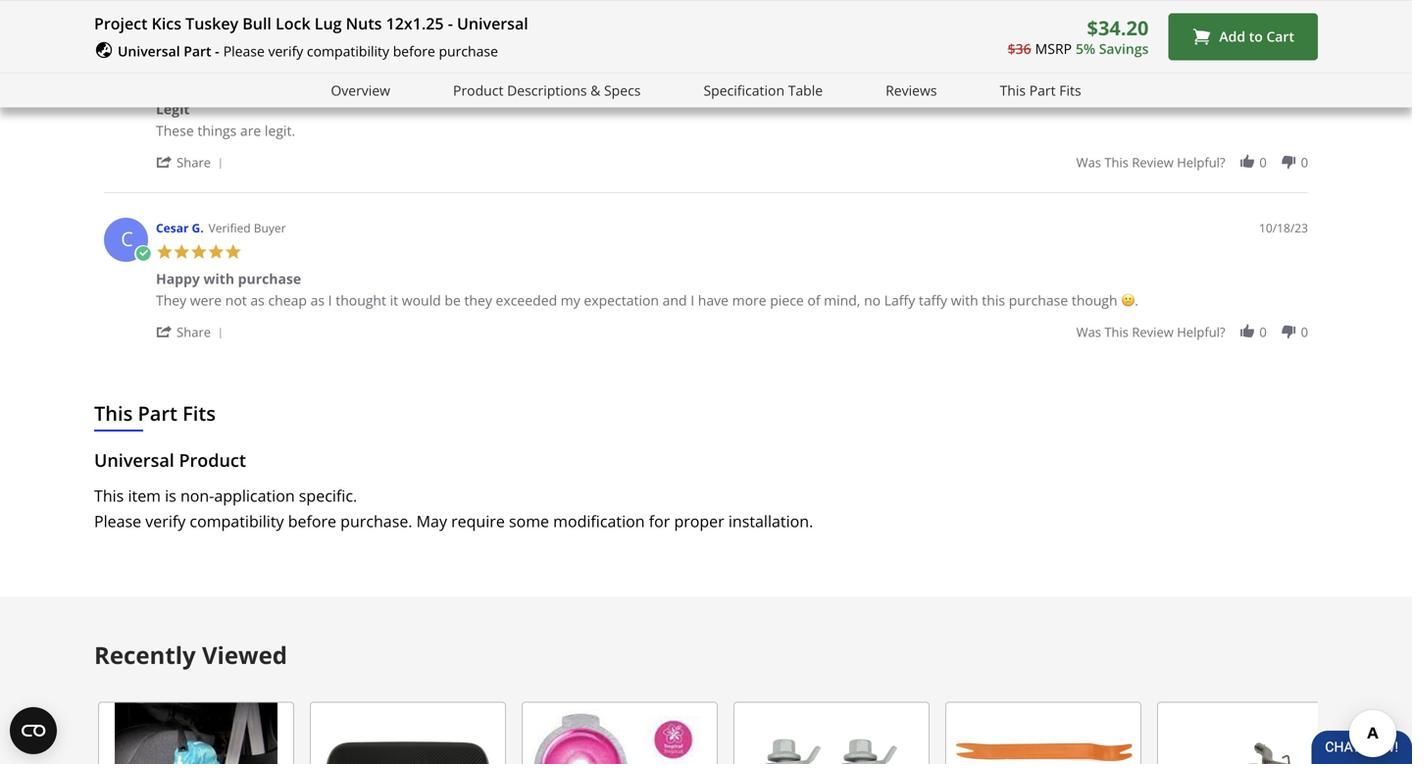 Task type: locate. For each thing, give the bounding box(es) containing it.
proper
[[674, 511, 725, 532]]

star image down cesar g. verified buyer
[[208, 243, 225, 261]]

0 vertical spatial review
[[1133, 154, 1174, 171]]

0 right vote down review by anonymous on 11 sep 2017 image
[[1302, 154, 1309, 171]]

this part fits
[[1000, 81, 1082, 99], [94, 400, 216, 427]]

0 vertical spatial fits
[[1060, 81, 1082, 99]]

share button for with
[[156, 322, 230, 341]]

0 vertical spatial this
[[1000, 81, 1026, 99]]

share button down 'these'
[[156, 153, 230, 171]]

cart
[[1267, 27, 1295, 46]]

0 vertical spatial seperator image
[[215, 158, 226, 170]]

group for legit these things are legit.
[[1077, 154, 1309, 171]]

1 vertical spatial please
[[94, 511, 141, 532]]

i left the thought
[[328, 291, 332, 310]]

star image
[[173, 243, 190, 261], [190, 243, 208, 261], [208, 243, 225, 261]]

helpful? left vote up review by anonymous on 11 sep 2017 'image'
[[1178, 154, 1226, 171]]

application
[[214, 485, 295, 506]]

review
[[1133, 154, 1174, 171], [1133, 323, 1174, 341]]

nuts
[[346, 13, 382, 34]]

before down 12x1.25
[[393, 42, 435, 60]]

was this review helpful?
[[1077, 154, 1226, 171], [1077, 323, 1226, 341]]

1 vertical spatial verify
[[146, 511, 186, 532]]

1 horizontal spatial star image
[[225, 243, 242, 261]]

0 vertical spatial share
[[177, 154, 211, 171]]

helpful?
[[1178, 154, 1226, 171], [1178, 323, 1226, 341]]

purchase left though
[[1009, 291, 1069, 310]]

specification table
[[704, 81, 823, 99]]

1 vertical spatial this
[[982, 291, 1006, 310]]

2 star image from the left
[[225, 243, 242, 261]]

tab panel
[[94, 38, 1319, 362]]

1 vertical spatial was
[[1077, 323, 1102, 341]]

part up universal product
[[138, 400, 178, 427]]

1 horizontal spatial purchase
[[439, 42, 498, 60]]

2 star image from the left
[[190, 243, 208, 261]]

add
[[1220, 27, 1246, 46]]

star image
[[156, 243, 173, 261], [225, 243, 242, 261]]

0 right vote down review by cesar g. on 18 oct 2023 icon
[[1302, 323, 1309, 341]]

$34.20 $36 msrp 5% savings
[[1008, 14, 1149, 58]]

0 vertical spatial was
[[1077, 154, 1102, 171]]

product up non-
[[179, 448, 246, 472]]

0 horizontal spatial product
[[179, 448, 246, 472]]

share for with
[[177, 323, 211, 341]]

2 review from the top
[[1133, 323, 1174, 341]]

tuskey
[[186, 13, 239, 34]]

is
[[165, 485, 176, 506]]

share right share icon
[[177, 323, 211, 341]]

non-
[[180, 485, 214, 506]]

and
[[663, 291, 687, 310]]

this part fits link
[[1000, 79, 1082, 102]]

before down specific.
[[288, 511, 337, 532]]

review down 😕.
[[1133, 323, 1174, 341]]

part inside "this part fits" link
[[1030, 81, 1056, 99]]

was for these things are legit.
[[1077, 154, 1102, 171]]

more
[[733, 291, 767, 310]]

1 share button from the top
[[156, 153, 230, 171]]

please inside the this item is non-application specific. please verify compatibility before purchase. may require some modification for proper installation.
[[94, 511, 141, 532]]

specification table link
[[704, 79, 823, 102]]

0 horizontal spatial this part fits
[[94, 400, 216, 427]]

project kics tuskey bull lock lug nuts 12x1.25 - universal
[[94, 13, 529, 34]]

purchase down 12x1.25
[[439, 42, 498, 60]]

universal right 12x1.25
[[457, 13, 529, 34]]

was
[[1077, 154, 1102, 171], [1077, 323, 1102, 341]]

1 was from the top
[[1077, 154, 1102, 171]]

please down item
[[94, 511, 141, 532]]

universal down kics
[[118, 42, 180, 60]]

purchase up cheap
[[238, 269, 301, 288]]

2 seperator image from the top
[[215, 328, 226, 339]]

share button
[[156, 153, 230, 171], [156, 322, 230, 341]]

1 horizontal spatial compatibility
[[307, 42, 390, 60]]

would
[[402, 291, 441, 310]]

require
[[451, 511, 505, 532]]

verified buyer heading
[[209, 220, 286, 236]]

please down bull
[[223, 42, 265, 60]]

&
[[591, 81, 601, 99]]

2 i from the left
[[691, 291, 695, 310]]

2 vertical spatial purchase
[[1009, 291, 1069, 310]]

this inside happy with purchase they were not as cheap as i thought it would be they exceeded my expectation and i have more piece of mind, no laffy taffy with this purchase though 😕.
[[982, 291, 1006, 310]]

1 vertical spatial this part fits
[[94, 400, 216, 427]]

1 horizontal spatial i
[[691, 291, 695, 310]]

-
[[448, 13, 453, 34], [215, 42, 219, 60]]

- right 12x1.25
[[448, 13, 453, 34]]

0 horizontal spatial star image
[[156, 243, 173, 261]]

universal product
[[94, 448, 246, 472]]

2 vertical spatial this
[[1105, 323, 1129, 341]]

1 vertical spatial before
[[288, 511, 337, 532]]

0 horizontal spatial verify
[[146, 511, 186, 532]]

this
[[1105, 154, 1129, 171], [982, 291, 1006, 310], [1105, 323, 1129, 341]]

they
[[156, 291, 187, 310]]

1 vertical spatial universal
[[118, 42, 180, 60]]

2 was this review helpful? from the top
[[1077, 323, 1226, 341]]

0 vertical spatial product
[[453, 81, 504, 99]]

0 right vote up review by cesar g. on 18 oct 2023 image
[[1260, 323, 1267, 341]]

1 horizontal spatial verify
[[268, 42, 303, 60]]

was this review helpful? down 😕.
[[1077, 323, 1226, 341]]

1 helpful? from the top
[[1178, 154, 1226, 171]]

0 vertical spatial with
[[204, 269, 235, 288]]

group for happy with purchase they were not as cheap as i thought it would be they exceeded my expectation and i have more piece of mind, no laffy taffy with this purchase though 😕.
[[1077, 323, 1309, 341]]

compatibility down "application" on the left bottom of page
[[190, 511, 284, 532]]

1 vertical spatial share button
[[156, 322, 230, 341]]

part down "tuskey"
[[184, 42, 211, 60]]

1 vertical spatial purchase
[[238, 269, 301, 288]]

0 vertical spatial this part fits
[[1000, 81, 1082, 99]]

not
[[225, 291, 247, 310]]

1 vertical spatial -
[[215, 42, 219, 60]]

1 vertical spatial was this review helpful?
[[1077, 323, 1226, 341]]

1 review from the top
[[1133, 154, 1174, 171]]

share image
[[156, 154, 173, 171]]

0 horizontal spatial before
[[288, 511, 337, 532]]

this item is non-application specific. please verify compatibility before purchase. may require some modification for proper installation.
[[94, 485, 814, 532]]

reviews
[[886, 81, 938, 99]]

some
[[509, 511, 549, 532]]

item
[[128, 485, 161, 506]]

i right and
[[691, 291, 695, 310]]

this inside the this item is non-application specific. please verify compatibility before purchase. may require some modification for proper installation.
[[94, 485, 124, 506]]

1 horizontal spatial product
[[453, 81, 504, 99]]

share button down were
[[156, 322, 230, 341]]

part down 'msrp'
[[1030, 81, 1056, 99]]

this
[[1000, 81, 1026, 99], [94, 400, 133, 427], [94, 485, 124, 506]]

1 horizontal spatial -
[[448, 13, 453, 34]]

1 vertical spatial product
[[179, 448, 246, 472]]

may
[[417, 511, 447, 532]]

viewed
[[202, 639, 287, 671]]

this left item
[[94, 485, 124, 506]]

universal
[[457, 13, 529, 34], [118, 42, 180, 60], [94, 448, 174, 472]]

star image down "cesar"
[[173, 243, 190, 261]]

with up were
[[204, 269, 235, 288]]

this down $36
[[1000, 81, 1026, 99]]

0 vertical spatial share button
[[156, 153, 230, 171]]

was this review helpful? left vote up review by anonymous on 11 sep 2017 'image'
[[1077, 154, 1226, 171]]

2 share button from the top
[[156, 322, 230, 341]]

of
[[808, 291, 821, 310]]

0 vertical spatial group
[[1077, 154, 1309, 171]]

as right cheap
[[311, 291, 325, 310]]

2 group from the top
[[1077, 323, 1309, 341]]

1 vertical spatial share
[[177, 323, 211, 341]]

1 vertical spatial seperator image
[[215, 328, 226, 339]]

fits down 5%
[[1060, 81, 1082, 99]]

seperator image
[[215, 158, 226, 170], [215, 328, 226, 339]]

universal up item
[[94, 448, 174, 472]]

compatibility down nuts
[[307, 42, 390, 60]]

1 vertical spatial helpful?
[[1178, 323, 1226, 341]]

review left vote up review by anonymous on 11 sep 2017 'image'
[[1133, 154, 1174, 171]]

verify down is
[[146, 511, 186, 532]]

1 vertical spatial fits
[[183, 400, 216, 427]]

1 horizontal spatial as
[[311, 291, 325, 310]]

seperator image down things
[[215, 158, 226, 170]]

- down "tuskey"
[[215, 42, 219, 60]]

0 vertical spatial was this review helpful?
[[1077, 154, 1226, 171]]

specification
[[704, 81, 785, 99]]

with right the "taffy"
[[951, 291, 979, 310]]

2 was from the top
[[1077, 323, 1102, 341]]

2 vertical spatial universal
[[94, 448, 174, 472]]

1 group from the top
[[1077, 154, 1309, 171]]

0 vertical spatial this
[[1105, 154, 1129, 171]]

share right share image
[[177, 154, 211, 171]]

0 horizontal spatial compatibility
[[190, 511, 284, 532]]

tab panel containing a
[[94, 38, 1319, 362]]

star image down g. at left
[[190, 243, 208, 261]]

2 horizontal spatial purchase
[[1009, 291, 1069, 310]]

compatibility
[[307, 42, 390, 60], [190, 511, 284, 532]]

share button for these
[[156, 153, 230, 171]]

2 share from the top
[[177, 323, 211, 341]]

happy with purchase heading
[[156, 269, 301, 292]]

verify
[[268, 42, 303, 60], [146, 511, 186, 532]]

review for these things are legit.
[[1133, 154, 1174, 171]]

star image down verified
[[225, 243, 242, 261]]

1 horizontal spatial before
[[393, 42, 435, 60]]

legit.
[[265, 121, 295, 140]]

group
[[1077, 154, 1309, 171], [1077, 323, 1309, 341]]

as right the not
[[251, 291, 265, 310]]

$34.20
[[1088, 14, 1149, 41]]

i
[[328, 291, 332, 310], [691, 291, 695, 310]]

things
[[198, 121, 237, 140]]

0 vertical spatial helpful?
[[1178, 154, 1226, 171]]

though
[[1072, 291, 1118, 310]]

vote down review by cesar g. on 18 oct 2023 image
[[1281, 323, 1298, 340]]

0 horizontal spatial i
[[328, 291, 332, 310]]

1 vertical spatial part
[[1030, 81, 1056, 99]]

1 as from the left
[[251, 291, 265, 310]]

0 vertical spatial part
[[184, 42, 211, 60]]

1 star image from the left
[[173, 243, 190, 261]]

1 was this review helpful? from the top
[[1077, 154, 1226, 171]]

share
[[177, 154, 211, 171], [177, 323, 211, 341]]

helpful? for legit these things are legit.
[[1178, 154, 1226, 171]]

was this review helpful? for happy with purchase they were not as cheap as i thought it would be they exceeded my expectation and i have more piece of mind, no laffy taffy with this purchase though 😕.
[[1077, 323, 1226, 341]]

1 vertical spatial compatibility
[[190, 511, 284, 532]]

2 horizontal spatial part
[[1030, 81, 1056, 99]]

overview
[[331, 81, 391, 99]]

no
[[864, 291, 881, 310]]

they
[[465, 291, 492, 310]]

0 horizontal spatial part
[[138, 400, 178, 427]]

2 vertical spatial part
[[138, 400, 178, 427]]

1 vertical spatial group
[[1077, 323, 1309, 341]]

0 horizontal spatial please
[[94, 511, 141, 532]]

verify inside the this item is non-application specific. please verify compatibility before purchase. may require some modification for proper installation.
[[146, 511, 186, 532]]

fits
[[1060, 81, 1082, 99], [183, 400, 216, 427]]

1 seperator image from the top
[[215, 158, 226, 170]]

2 helpful? from the top
[[1178, 323, 1226, 341]]

product
[[453, 81, 504, 99], [179, 448, 246, 472]]

was down "this part fits" link
[[1077, 154, 1102, 171]]

fits up universal product
[[183, 400, 216, 427]]

product descriptions & specs link
[[453, 79, 641, 102]]

verify down lock at the top left of page
[[268, 42, 303, 60]]

product left descriptions
[[453, 81, 504, 99]]

vote down review by anonymous on 11 sep 2017 image
[[1281, 154, 1298, 171]]

modification
[[554, 511, 645, 532]]

seperator image down were
[[215, 328, 226, 339]]

seperator image for they
[[215, 328, 226, 339]]

0 vertical spatial purchase
[[439, 42, 498, 60]]

purchase
[[439, 42, 498, 60], [238, 269, 301, 288], [1009, 291, 1069, 310]]

1 vertical spatial review
[[1133, 323, 1174, 341]]

this part fits up universal product
[[94, 400, 216, 427]]

helpful? left vote up review by cesar g. on 18 oct 2023 image
[[1178, 323, 1226, 341]]

purchase.
[[341, 511, 413, 532]]

part
[[184, 42, 211, 60], [1030, 81, 1056, 99], [138, 400, 178, 427]]

this up universal product
[[94, 400, 133, 427]]

share for these
[[177, 154, 211, 171]]

with
[[204, 269, 235, 288], [951, 291, 979, 310]]

this part fits down 'msrp'
[[1000, 81, 1082, 99]]

star image right circle checkmark "icon"
[[156, 243, 173, 261]]

2 vertical spatial this
[[94, 485, 124, 506]]

review date 10/18/23 element
[[1260, 220, 1309, 236]]

thought
[[336, 291, 387, 310]]

was down though
[[1077, 323, 1102, 341]]

1 share from the top
[[177, 154, 211, 171]]

0 horizontal spatial as
[[251, 291, 265, 310]]

1 horizontal spatial with
[[951, 291, 979, 310]]

0 vertical spatial please
[[223, 42, 265, 60]]



Task type: describe. For each thing, give the bounding box(es) containing it.
for
[[649, 511, 670, 532]]

kics
[[152, 13, 182, 34]]

cesar
[[156, 220, 189, 236]]

are
[[240, 121, 261, 140]]

reviews link
[[886, 79, 938, 102]]

cesar g. verified buyer
[[156, 220, 286, 236]]

1 horizontal spatial fits
[[1060, 81, 1082, 99]]

this for happy with purchase they were not as cheap as i thought it would be they exceeded my expectation and i have more piece of mind, no laffy taffy with this purchase though 😕.
[[1105, 323, 1129, 341]]

3 star image from the left
[[208, 243, 225, 261]]

be
[[445, 291, 461, 310]]

1 i from the left
[[328, 291, 332, 310]]

project
[[94, 13, 148, 34]]

1 star image from the left
[[156, 243, 173, 261]]

add to cart button
[[1169, 13, 1319, 60]]

overview link
[[331, 79, 391, 102]]

1 horizontal spatial part
[[184, 42, 211, 60]]

before inside the this item is non-application specific. please verify compatibility before purchase. may require some modification for proper installation.
[[288, 511, 337, 532]]

mind,
[[824, 291, 861, 310]]

expectation
[[584, 291, 659, 310]]

these
[[156, 121, 194, 140]]

0 horizontal spatial -
[[215, 42, 219, 60]]

descriptions
[[507, 81, 587, 99]]

seperator image for are
[[215, 158, 226, 170]]

c
[[121, 225, 133, 252]]

this for legit these things are legit.
[[1105, 154, 1129, 171]]

was this review helpful? for legit these things are legit.
[[1077, 154, 1226, 171]]

10/18/23
[[1260, 220, 1309, 236]]

to
[[1250, 27, 1264, 46]]

were
[[190, 291, 222, 310]]

exceeded
[[496, 291, 557, 310]]

review date 09/11/17 element
[[1260, 50, 1309, 67]]

open widget image
[[10, 707, 57, 755]]

legit these things are legit.
[[156, 100, 295, 140]]

0 horizontal spatial fits
[[183, 400, 216, 427]]

piece
[[770, 291, 804, 310]]

1 vertical spatial this
[[94, 400, 133, 427]]

0 horizontal spatial purchase
[[238, 269, 301, 288]]

helpful? for happy with purchase they were not as cheap as i thought it would be they exceeded my expectation and i have more piece of mind, no laffy taffy with this purchase though 😕.
[[1178, 323, 1226, 341]]

circle checkmark image
[[134, 245, 152, 262]]

taffy
[[919, 291, 948, 310]]

it
[[390, 291, 399, 310]]

savings
[[1100, 39, 1149, 58]]

1 vertical spatial with
[[951, 291, 979, 310]]

g.
[[192, 220, 204, 236]]

a
[[121, 55, 133, 82]]

msrp
[[1036, 39, 1072, 58]]

share image
[[156, 323, 173, 340]]

my
[[561, 291, 581, 310]]

1 horizontal spatial please
[[223, 42, 265, 60]]

universal for universal product
[[94, 448, 174, 472]]

0 vertical spatial before
[[393, 42, 435, 60]]

compatibility inside the this item is non-application specific. please verify compatibility before purchase. may require some modification for proper installation.
[[190, 511, 284, 532]]

recently viewed
[[94, 639, 287, 671]]

specific.
[[299, 485, 357, 506]]

universal part - please verify compatibility before purchase
[[118, 42, 498, 60]]

lock
[[276, 13, 311, 34]]

0 vertical spatial -
[[448, 13, 453, 34]]

vote up review by cesar g. on 18 oct 2023 image
[[1239, 323, 1257, 340]]

happy
[[156, 269, 200, 288]]

specs
[[604, 81, 641, 99]]

installation.
[[729, 511, 814, 532]]

add to cart
[[1220, 27, 1295, 46]]

recently
[[94, 639, 196, 671]]

0 horizontal spatial with
[[204, 269, 235, 288]]

1 horizontal spatial this part fits
[[1000, 81, 1082, 99]]

anonymous
[[156, 50, 226, 66]]

0 vertical spatial verify
[[268, 42, 303, 60]]

laffy
[[885, 291, 916, 310]]

vote up review by anonymous on 11 sep 2017 image
[[1239, 154, 1257, 171]]

09/11/17
[[1260, 50, 1309, 66]]

0 right vote up review by anonymous on 11 sep 2017 'image'
[[1260, 154, 1267, 171]]

0 vertical spatial universal
[[457, 13, 529, 34]]

have
[[698, 291, 729, 310]]

was for they were not as cheap as i thought it would be they exceeded my expectation and i have more piece of mind, no laffy taffy with this purchase though 😕.
[[1077, 323, 1102, 341]]

product descriptions & specs
[[453, 81, 641, 99]]

happy with purchase they were not as cheap as i thought it would be they exceeded my expectation and i have more piece of mind, no laffy taffy with this purchase though 😕.
[[156, 269, 1139, 310]]

buyer
[[254, 220, 286, 236]]

table
[[789, 81, 823, 99]]

cheap
[[268, 291, 307, 310]]

2 as from the left
[[311, 291, 325, 310]]

legit
[[156, 100, 190, 118]]

review for they were not as cheap as i thought it would be they exceeded my expectation and i have more piece of mind, no laffy taffy with this purchase though 😕.
[[1133, 323, 1174, 341]]

12x1.25
[[386, 13, 444, 34]]

verified
[[209, 220, 251, 236]]

legit heading
[[156, 100, 190, 122]]

5%
[[1076, 39, 1096, 58]]

0 vertical spatial compatibility
[[307, 42, 390, 60]]

😕.
[[1122, 291, 1139, 310]]

$36
[[1008, 39, 1032, 58]]

universal for universal part - please verify compatibility before purchase
[[118, 42, 180, 60]]

lug
[[315, 13, 342, 34]]

bull
[[243, 13, 272, 34]]



Task type: vqa. For each thing, say whether or not it's contained in the screenshot.
Subaru OEM Kicker Speaker Upgrade - 2015-2021 Subaru WRX / STI Image
no



